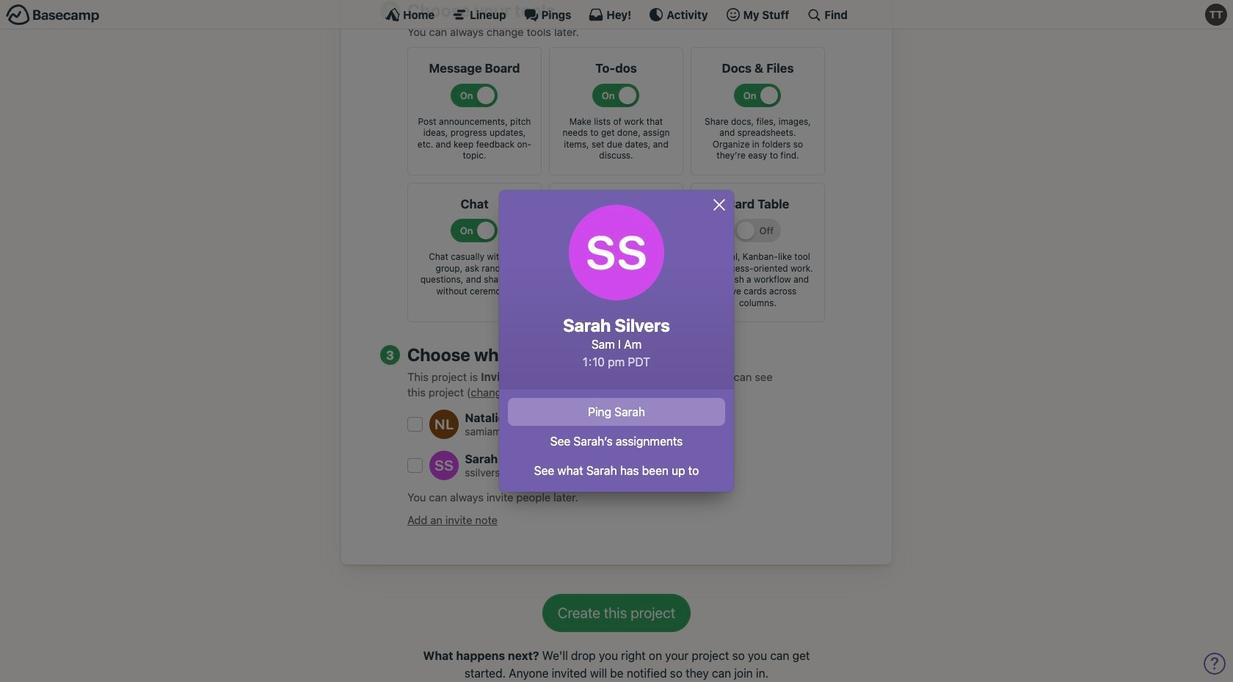 Task type: locate. For each thing, give the bounding box(es) containing it.
None submit
[[542, 594, 691, 632]]

sarah silvers image
[[569, 205, 665, 300]]

terry turtle image
[[1206, 4, 1228, 26]]

sarah silvers image
[[430, 451, 459, 480]]



Task type: vqa. For each thing, say whether or not it's contained in the screenshot.
Terry Turtle icon
yes



Task type: describe. For each thing, give the bounding box(es) containing it.
natalie lubich image
[[430, 410, 459, 439]]

keyboard shortcut: ⌘ + / image
[[807, 7, 822, 22]]

switch accounts image
[[6, 4, 100, 26]]

main element
[[0, 0, 1234, 29]]



